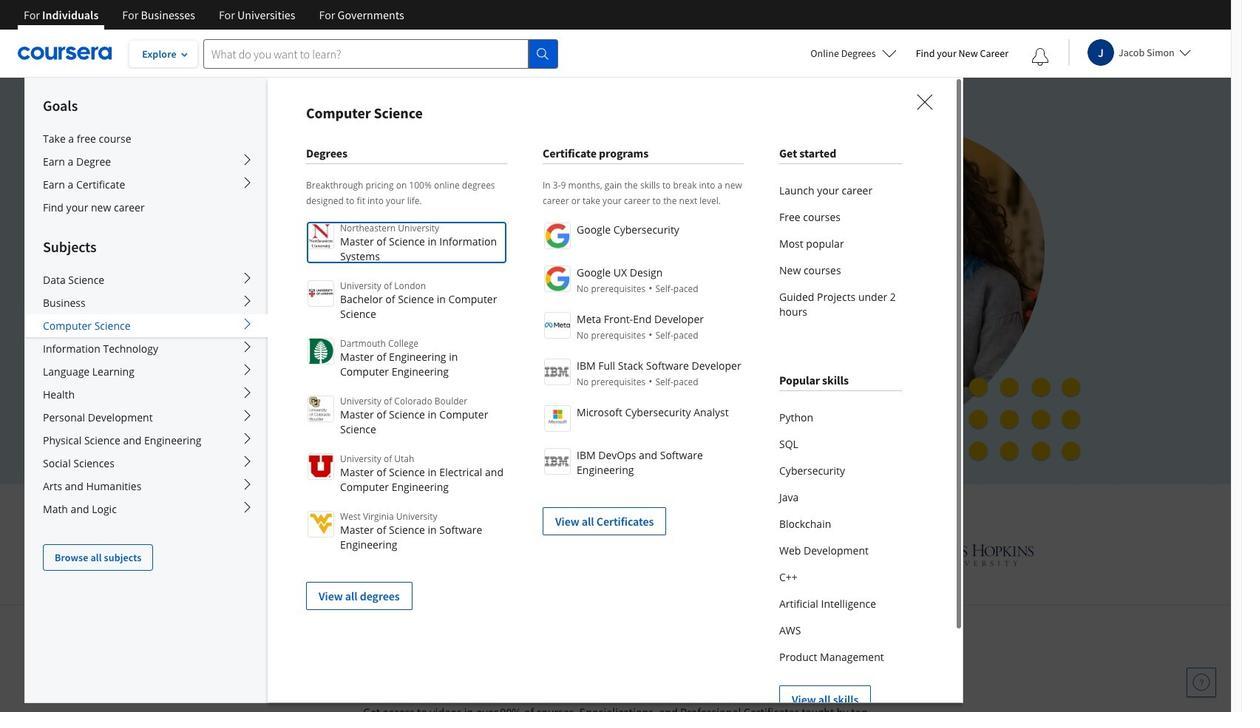 Task type: vqa. For each thing, say whether or not it's contained in the screenshot.
Learning to the bottom
no



Task type: describe. For each thing, give the bounding box(es) containing it.
3 partnername logo image from the top
[[544, 312, 571, 339]]

university of london logo image
[[308, 280, 334, 307]]

duke university image
[[360, 541, 429, 565]]

university of michigan image
[[604, 535, 643, 575]]

johns hopkins university image
[[894, 541, 1034, 569]]

google image
[[477, 541, 556, 569]]

university of illinois at urbana-champaign image
[[197, 543, 313, 567]]

university of colorado boulder logo image
[[308, 396, 334, 422]]

6 partnername logo image from the top
[[544, 448, 571, 475]]

What do you want to learn? text field
[[203, 39, 529, 68]]

4 partnername logo image from the top
[[544, 359, 571, 385]]

banner navigation
[[12, 0, 416, 41]]

2 partnername logo image from the top
[[544, 266, 571, 292]]

hec paris image
[[794, 540, 846, 570]]

list item for the west virginia university logo
[[306, 567, 507, 610]]

help center image
[[1193, 674, 1211, 692]]

northeastern university  logo image
[[308, 223, 334, 249]]



Task type: locate. For each thing, give the bounding box(es) containing it.
coursera image
[[18, 42, 112, 65]]

2 vertical spatial list item
[[780, 671, 902, 712]]

0 vertical spatial list item
[[543, 493, 744, 536]]

partnername logo image
[[544, 223, 571, 249], [544, 266, 571, 292], [544, 312, 571, 339], [544, 359, 571, 385], [544, 405, 571, 432], [544, 448, 571, 475]]

list item for 1st partnername logo from the bottom of the page
[[543, 493, 744, 536]]

1 horizontal spatial list item
[[543, 493, 744, 536]]

5 partnername logo image from the top
[[544, 405, 571, 432]]

university of utah logo image
[[308, 453, 334, 480]]

list item
[[543, 493, 744, 536], [306, 567, 507, 610], [780, 671, 902, 712]]

dartmouth college logo image
[[308, 338, 334, 365]]

west virginia university logo image
[[308, 511, 334, 538]]

2 horizontal spatial list item
[[780, 671, 902, 712]]

group
[[24, 77, 964, 712]]

0 horizontal spatial list item
[[306, 567, 507, 610]]

coursera plus image
[[187, 139, 412, 161]]

explore menu element
[[25, 78, 268, 571]]

None search field
[[203, 39, 558, 68]]

list
[[780, 178, 902, 325], [306, 221, 507, 610], [543, 221, 744, 536], [780, 405, 902, 712]]

1 partnername logo image from the top
[[544, 223, 571, 249]]

1 vertical spatial list item
[[306, 567, 507, 610]]



